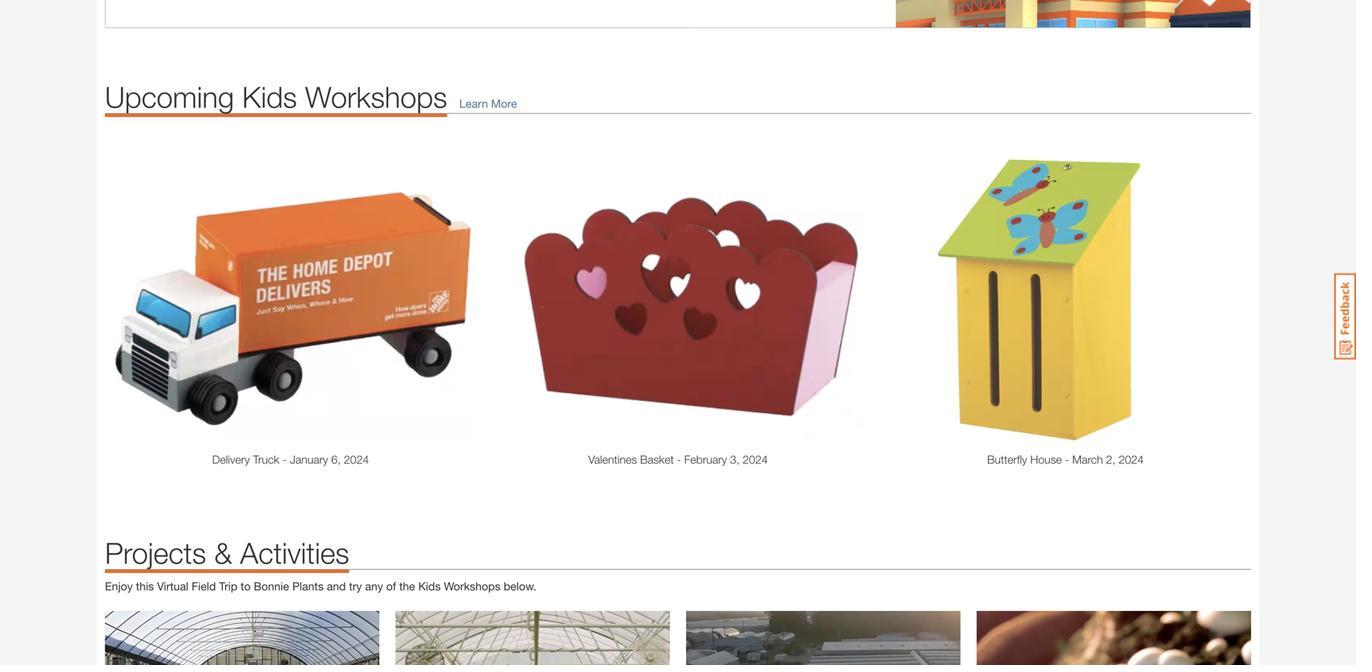 Task type: locate. For each thing, give the bounding box(es) containing it.
delivery truck - january 6, 2024
[[212, 453, 369, 466]]

0 horizontal spatial 2024
[[344, 453, 369, 466]]

enjoy this virtual field trip to bonnie plants and try any of the kids workshops below.
[[105, 580, 537, 593]]

kids
[[242, 80, 297, 114], [419, 580, 441, 593]]

more
[[491, 97, 517, 110]]

2 horizontal spatial -
[[1066, 453, 1070, 466]]

2 horizontal spatial 2024
[[1119, 453, 1145, 466]]

valentines basket - february 3, 2024 image
[[493, 146, 864, 443]]

0 horizontal spatial -
[[283, 453, 287, 466]]

the
[[399, 580, 415, 593]]

basket
[[641, 453, 674, 466]]

2024 right 6,
[[344, 453, 369, 466]]

butterfly
[[988, 453, 1028, 466]]

plants
[[292, 580, 324, 593]]

1 - from the left
[[283, 453, 287, 466]]

2024 right 2,
[[1119, 453, 1145, 466]]

learn more link
[[447, 97, 517, 110]]

3 2024 from the left
[[1119, 453, 1145, 466]]

valentines
[[589, 453, 637, 466]]

workshops
[[305, 80, 447, 114], [444, 580, 501, 593]]

0 horizontal spatial kids
[[242, 80, 297, 114]]

2024
[[344, 453, 369, 466], [743, 453, 768, 466], [1119, 453, 1145, 466]]

house
[[1031, 453, 1063, 466]]

- for truck
[[283, 453, 287, 466]]

1 horizontal spatial -
[[677, 453, 682, 466]]

delivery
[[212, 453, 250, 466]]

-
[[283, 453, 287, 466], [677, 453, 682, 466], [1066, 453, 1070, 466]]

virtual
[[157, 580, 189, 593]]

1 2024 from the left
[[344, 453, 369, 466]]

- left march
[[1066, 453, 1070, 466]]

1 horizontal spatial kids
[[419, 580, 441, 593]]

butterfly house - march 2, 2024
[[988, 453, 1145, 466]]

- right truck
[[283, 453, 287, 466]]

any
[[365, 580, 383, 593]]

2024 right 3,
[[743, 453, 768, 466]]

march
[[1073, 453, 1104, 466]]

valentines basket - february 3, 2024
[[589, 453, 768, 466]]

and
[[327, 580, 346, 593]]

3 - from the left
[[1066, 453, 1070, 466]]

2 - from the left
[[677, 453, 682, 466]]

2 2024 from the left
[[743, 453, 768, 466]]

trip
[[219, 580, 238, 593]]

field
[[192, 580, 216, 593]]

projects & activities
[[105, 536, 350, 570]]

visit kids workshops on roblox image
[[105, 0, 1252, 28]]

- right basket
[[677, 453, 682, 466]]

upcoming
[[105, 80, 234, 114]]

1 horizontal spatial 2024
[[743, 453, 768, 466]]

2024 for valentines basket - february 3, 2024
[[743, 453, 768, 466]]

2,
[[1107, 453, 1116, 466]]

1 vertical spatial workshops
[[444, 580, 501, 593]]



Task type: describe. For each thing, give the bounding box(es) containing it.
bonnie
[[254, 580, 289, 593]]

&
[[214, 536, 232, 570]]

virtual field trip to bonnie plants: episode 2 image
[[396, 611, 670, 666]]

2024 for delivery truck - january 6, 2024
[[344, 453, 369, 466]]

january
[[290, 453, 328, 466]]

butterfly house - march 2, 2024 image
[[880, 146, 1252, 443]]

projects
[[105, 536, 206, 570]]

activities
[[240, 536, 350, 570]]

learn more
[[460, 97, 517, 110]]

virtual field trip to back to the roots image
[[977, 611, 1252, 666]]

to
[[241, 580, 251, 593]]

enjoy
[[105, 580, 133, 593]]

1 vertical spatial kids
[[419, 580, 441, 593]]

virtual field trip to bonnie plants: episode 3 image
[[687, 611, 961, 666]]

- for basket
[[677, 453, 682, 466]]

upcoming kids workshops
[[105, 80, 447, 114]]

try
[[349, 580, 362, 593]]

truck
[[253, 453, 280, 466]]

feedback link image
[[1335, 273, 1357, 360]]

2024 for butterfly house - march 2, 2024
[[1119, 453, 1145, 466]]

virtual field trip to bonnie plants: episode 1 image
[[105, 611, 380, 666]]

learn
[[460, 97, 488, 110]]

0 vertical spatial workshops
[[305, 80, 447, 114]]

this
[[136, 580, 154, 593]]

delivery truck - january 6, 2024 image
[[105, 146, 477, 443]]

below.
[[504, 580, 537, 593]]

february
[[685, 453, 727, 466]]

0 vertical spatial kids
[[242, 80, 297, 114]]

6,
[[332, 453, 341, 466]]

of
[[387, 580, 396, 593]]

- for house
[[1066, 453, 1070, 466]]

3,
[[731, 453, 740, 466]]



Task type: vqa. For each thing, say whether or not it's contained in the screenshot.
the Homecraft Furniture link on the left
no



